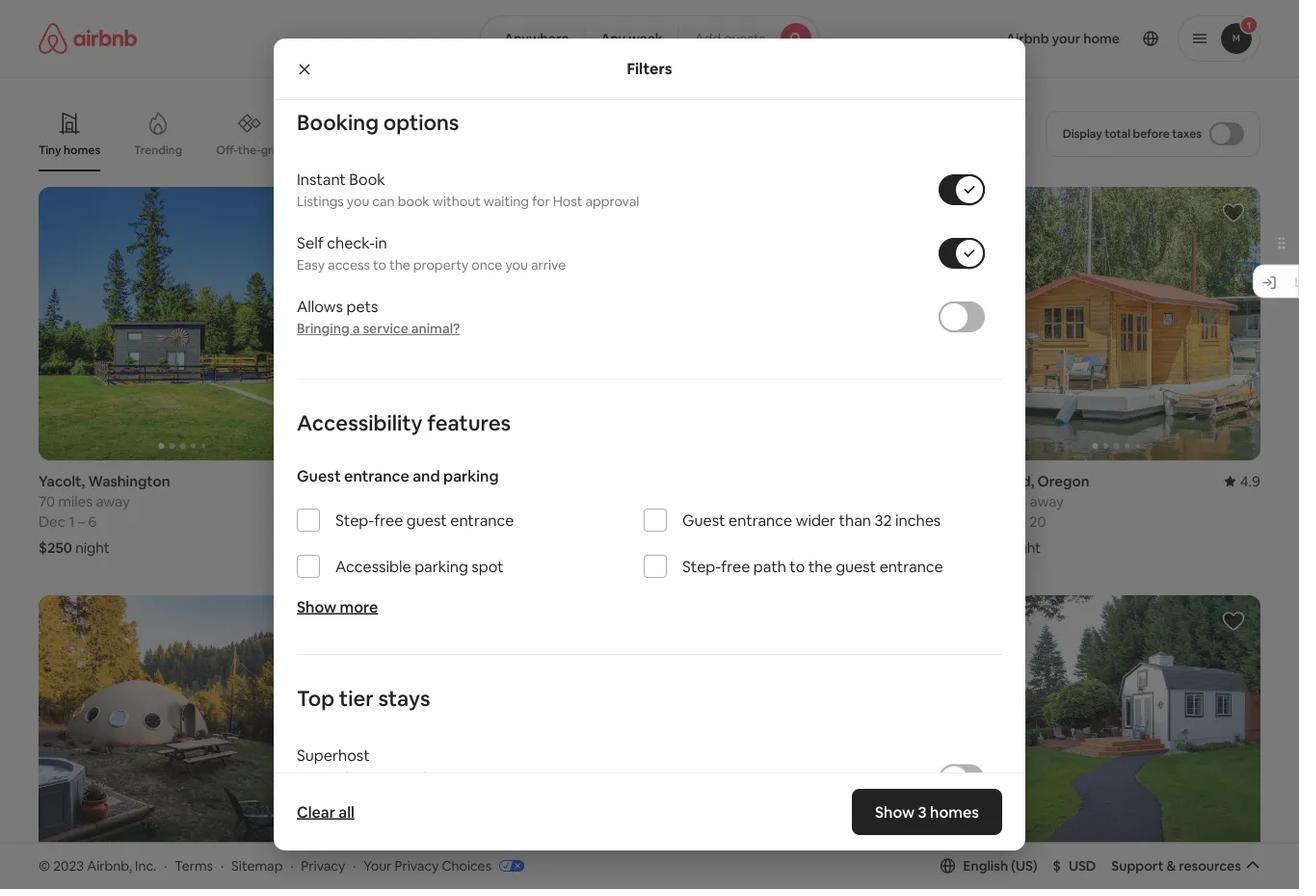 Task type: describe. For each thing, give the bounding box(es) containing it.
accessibility features
[[297, 409, 511, 437]]

bend, oregon
[[350, 472, 444, 491]]

terms
[[175, 858, 213, 875]]

arrive
[[531, 257, 566, 274]]

– inside 56 miles away nov 11 – 16 $117
[[706, 513, 713, 531]]

can
[[373, 193, 395, 210]]

you inside instant book listings you can book without waiting for host approval
[[347, 193, 370, 210]]

all
[[339, 803, 355, 822]]

portland,
[[973, 472, 1035, 491]]

sitemap
[[232, 858, 283, 875]]

usd
[[1069, 858, 1097, 875]]

show more button
[[297, 597, 378, 617]]

entrance down the "inches"
[[880, 557, 944, 577]]

oregon for bend, oregon
[[392, 472, 444, 491]]

16
[[716, 513, 731, 531]]

tiny homes
[[39, 143, 100, 158]]

allows pets bringing a service animal?
[[297, 297, 460, 338]]

7
[[401, 513, 409, 531]]

entrance up spot
[[451, 511, 514, 530]]

profile element
[[843, 0, 1261, 77]]

for
[[532, 193, 550, 210]]

add guests button
[[679, 15, 820, 62]]

taxes
[[1173, 126, 1202, 141]]

terms · sitemap · privacy ·
[[175, 858, 356, 875]]

airbnb,
[[87, 858, 132, 875]]

add to wishlist: yacolt, washington image
[[288, 202, 311, 225]]

bringing
[[297, 320, 350, 338]]

4.98 out of 5 average rating image
[[594, 881, 638, 890]]

support & resources
[[1112, 858, 1242, 875]]

than
[[839, 511, 872, 530]]

and
[[413, 466, 440, 486]]

your privacy choices link
[[364, 858, 525, 876]]

add to wishlist: vancouver, washington image
[[1223, 610, 1246, 634]]

book
[[398, 193, 430, 210]]

superhost
[[297, 746, 370, 766]]

your
[[364, 858, 392, 875]]

2
[[379, 513, 388, 531]]

filters
[[627, 59, 673, 79]]

20
[[1030, 513, 1047, 531]]

stay
[[297, 769, 324, 787]]

map
[[643, 773, 671, 790]]

4.9
[[1241, 472, 1261, 491]]

32
[[875, 511, 892, 530]]

the inside self check-in easy access to the property once you arrive
[[390, 257, 410, 274]]

1 horizontal spatial the
[[809, 557, 833, 577]]

choices
[[442, 858, 492, 875]]

support & resources button
[[1112, 858, 1261, 875]]

(us)
[[1012, 858, 1038, 875]]

off-the-grid
[[216, 142, 283, 157]]

english (us) button
[[941, 858, 1038, 875]]

top
[[297, 685, 335, 713]]

tier
[[339, 685, 374, 713]]

1 horizontal spatial guest
[[836, 557, 877, 577]]

accessible
[[336, 557, 411, 577]]

4.95 out of 5 average rating image
[[282, 881, 327, 890]]

guest for guest entrance wider than 32 inches
[[683, 511, 726, 530]]

host
[[553, 193, 583, 210]]

approval
[[586, 193, 640, 210]]

add guests
[[695, 30, 766, 47]]

check-
[[327, 233, 375, 253]]

more
[[340, 597, 378, 617]]

night inside yacolt, washington 70 miles away dec 1 – 6 $250 night
[[75, 539, 110, 557]]

1 horizontal spatial to
[[790, 557, 805, 577]]

animal?
[[412, 320, 460, 338]]

terms link
[[175, 858, 213, 875]]

instant book listings you can book without waiting for host approval
[[297, 169, 640, 210]]

dec
[[39, 513, 66, 531]]

a
[[353, 320, 360, 338]]

70
[[39, 492, 55, 511]]

step- for step-free guest entrance
[[336, 511, 374, 530]]

tiny
[[39, 143, 61, 158]]

service
[[363, 320, 409, 338]]

$117
[[661, 539, 691, 557]]

56
[[661, 492, 678, 511]]

top tier stays
[[297, 685, 430, 713]]

clear all button
[[287, 794, 364, 832]]

superhost stay with recognized hosts
[[297, 746, 465, 787]]

$ usd
[[1054, 858, 1097, 875]]

show for show map
[[605, 773, 640, 790]]

add to wishlist: bend, oregon image
[[600, 202, 623, 225]]

1 privacy from the left
[[301, 858, 345, 875]]

inc.
[[135, 858, 157, 875]]

guest entrance wider than 32 inches
[[683, 511, 941, 530]]

11
[[691, 513, 703, 531]]

display total before taxes button
[[1047, 111, 1261, 157]]

recognized
[[357, 769, 427, 787]]

inches
[[896, 511, 941, 530]]

guest for guest entrance and parking
[[297, 466, 341, 486]]

nov inside portland, oregon 50 miles away nov 15 – 20 night
[[973, 513, 999, 531]]

group containing off-the-grid
[[39, 96, 931, 172]]

1 nov from the left
[[350, 513, 376, 531]]

0 vertical spatial parking
[[444, 466, 499, 486]]

any week button
[[585, 15, 679, 62]]

1 vertical spatial parking
[[415, 557, 468, 577]]

stays
[[378, 685, 430, 713]]

50
[[973, 492, 990, 511]]

booking options
[[297, 109, 459, 136]]

add
[[695, 30, 721, 47]]

4.9 out of 5 average rating image
[[1225, 472, 1261, 491]]

none search field containing anywhere
[[480, 15, 820, 62]]

waiting
[[484, 193, 529, 210]]



Task type: vqa. For each thing, say whether or not it's contained in the screenshot.
Spirits - The Cocktail And Ghost Crawl group
no



Task type: locate. For each thing, give the bounding box(es) containing it.
miles for portland,
[[993, 492, 1027, 511]]

2 night from the left
[[1007, 539, 1042, 557]]

accessible parking spot
[[336, 557, 504, 577]]

0 horizontal spatial free
[[374, 511, 403, 530]]

oregon up 20
[[1038, 472, 1090, 491]]

3 miles from the left
[[993, 492, 1027, 511]]

0 vertical spatial to
[[373, 257, 387, 274]]

before
[[1134, 126, 1170, 141]]

away for portland,
[[1030, 492, 1064, 511]]

0 horizontal spatial step-
[[336, 511, 374, 530]]

0 horizontal spatial the
[[390, 257, 410, 274]]

1 horizontal spatial nov
[[661, 513, 688, 531]]

0 horizontal spatial nov
[[350, 513, 376, 531]]

2 nov from the left
[[661, 513, 688, 531]]

1 night from the left
[[75, 539, 110, 557]]

4.83 out of 5 average rating image
[[905, 881, 950, 890]]

to right path at right
[[790, 557, 805, 577]]

1 horizontal spatial homes
[[931, 803, 980, 822]]

privacy link
[[301, 858, 345, 875]]

away inside portland, oregon 50 miles away nov 15 – 20 night
[[1030, 492, 1064, 511]]

–
[[78, 513, 85, 531], [391, 513, 398, 531], [706, 513, 713, 531], [1019, 513, 1027, 531]]

· right inc. on the bottom of the page
[[164, 858, 167, 875]]

any
[[601, 30, 626, 47]]

guest
[[297, 466, 341, 486], [683, 511, 726, 530]]

2 miles from the left
[[681, 492, 716, 511]]

1 horizontal spatial miles
[[681, 492, 716, 511]]

2 horizontal spatial nov
[[973, 513, 999, 531]]

away down washington
[[96, 492, 130, 511]]

bend,
[[350, 472, 389, 491]]

away inside 56 miles away nov 11 – 16 $117
[[719, 492, 753, 511]]

privacy up 4.95 out of 5 average rating icon
[[301, 858, 345, 875]]

show left map at bottom
[[605, 773, 640, 790]]

booking
[[297, 109, 379, 136]]

0 vertical spatial free
[[374, 511, 403, 530]]

$250
[[39, 539, 72, 557]]

3 – from the left
[[706, 513, 713, 531]]

2 vertical spatial show
[[876, 803, 915, 822]]

6
[[88, 513, 97, 531]]

once
[[472, 257, 503, 274]]

3 · from the left
[[290, 858, 294, 875]]

you inside self check-in easy access to the property once you arrive
[[506, 257, 528, 274]]

show for show more
[[297, 597, 337, 617]]

2 privacy from the left
[[395, 858, 439, 875]]

· up 4.95 out of 5 average rating icon
[[290, 858, 294, 875]]

bringing a service animal? button
[[297, 320, 460, 338]]

– left the 7 at left bottom
[[391, 513, 398, 531]]

nov inside 56 miles away nov 11 – 16 $117
[[661, 513, 688, 531]]

1 horizontal spatial oregon
[[1038, 472, 1090, 491]]

4 – from the left
[[1019, 513, 1027, 531]]

add to wishlist: portland, oregon image
[[1223, 202, 1246, 225]]

– inside yacolt, washington 70 miles away dec 1 – 6 $250 night
[[78, 513, 85, 531]]

4 · from the left
[[353, 858, 356, 875]]

guest left bend,
[[297, 466, 341, 486]]

group
[[39, 96, 931, 172], [39, 187, 327, 461], [350, 187, 638, 461], [661, 187, 950, 461], [973, 187, 1261, 461], [39, 596, 327, 870], [350, 596, 638, 870], [661, 596, 950, 870], [973, 596, 1261, 870]]

support
[[1112, 858, 1164, 875]]

1 vertical spatial guest
[[683, 511, 726, 530]]

show 3 homes
[[876, 803, 980, 822]]

filters dialog
[[274, 39, 1026, 890]]

nov
[[350, 513, 376, 531], [661, 513, 688, 531], [973, 513, 999, 531]]

miles inside 56 miles away nov 11 – 16 $117
[[681, 492, 716, 511]]

privacy inside your privacy choices link
[[395, 858, 439, 875]]

0 horizontal spatial guest
[[297, 466, 341, 486]]

· right terms link
[[221, 858, 224, 875]]

away for yacolt,
[[96, 492, 130, 511]]

entrance up path at right
[[729, 511, 793, 530]]

0 horizontal spatial privacy
[[301, 858, 345, 875]]

pets
[[347, 297, 378, 316]]

parking left spot
[[415, 557, 468, 577]]

trending
[[134, 143, 183, 158]]

show left "more"
[[297, 597, 337, 617]]

show left 3
[[876, 803, 915, 822]]

1 vertical spatial show
[[605, 773, 640, 790]]

allows
[[297, 297, 343, 316]]

the down wider
[[809, 557, 833, 577]]

2 horizontal spatial show
[[876, 803, 915, 822]]

show map
[[605, 773, 671, 790]]

the-
[[238, 142, 261, 157]]

1 miles from the left
[[58, 492, 93, 511]]

2 – from the left
[[391, 513, 398, 531]]

in
[[375, 233, 387, 253]]

0 vertical spatial the
[[390, 257, 410, 274]]

miles up the 11
[[681, 492, 716, 511]]

you right 'once'
[[506, 257, 528, 274]]

0 horizontal spatial show
[[297, 597, 337, 617]]

away up 16
[[719, 492, 753, 511]]

2 horizontal spatial away
[[1030, 492, 1064, 511]]

homes inside the filters dialog
[[931, 803, 980, 822]]

2 horizontal spatial miles
[[993, 492, 1027, 511]]

path
[[754, 557, 787, 577]]

1 vertical spatial the
[[809, 557, 833, 577]]

yacolt,
[[39, 472, 85, 491]]

miles inside portland, oregon 50 miles away nov 15 – 20 night
[[993, 492, 1027, 511]]

© 2023 airbnb, inc. ·
[[39, 858, 167, 875]]

0 horizontal spatial away
[[96, 492, 130, 511]]

show inside show map button
[[605, 773, 640, 790]]

step-
[[336, 511, 374, 530], [683, 557, 721, 577]]

free for guest
[[374, 511, 403, 530]]

– right the 11
[[706, 513, 713, 531]]

clear
[[297, 803, 335, 822]]

without
[[433, 193, 481, 210]]

night inside portland, oregon 50 miles away nov 15 – 20 night
[[1007, 539, 1042, 557]]

show 3 homes link
[[852, 790, 1003, 836]]

away up 20
[[1030, 492, 1064, 511]]

1 vertical spatial free
[[721, 557, 750, 577]]

3
[[919, 803, 927, 822]]

$
[[1054, 858, 1062, 875]]

guest
[[407, 511, 447, 530], [836, 557, 877, 577]]

step- down the 11
[[683, 557, 721, 577]]

oregon inside portland, oregon 50 miles away nov 15 – 20 night
[[1038, 472, 1090, 491]]

the
[[390, 257, 410, 274], [809, 557, 833, 577]]

1 away from the left
[[96, 492, 130, 511]]

the left property
[[390, 257, 410, 274]]

miles for yacolt,
[[58, 492, 93, 511]]

2 · from the left
[[221, 858, 224, 875]]

your privacy choices
[[364, 858, 492, 875]]

away
[[96, 492, 130, 511], [719, 492, 753, 511], [1030, 492, 1064, 511]]

· left your
[[353, 858, 356, 875]]

week
[[629, 30, 663, 47]]

3 nov from the left
[[973, 513, 999, 531]]

1 vertical spatial homes
[[931, 803, 980, 822]]

to inside self check-in easy access to the property once you arrive
[[373, 257, 387, 274]]

guest down than
[[836, 557, 877, 577]]

grid
[[261, 142, 283, 157]]

0 horizontal spatial oregon
[[392, 472, 444, 491]]

homes
[[64, 143, 100, 158], [931, 803, 980, 822]]

©
[[39, 858, 50, 875]]

0 vertical spatial you
[[347, 193, 370, 210]]

1 · from the left
[[164, 858, 167, 875]]

oregon for portland, oregon 50 miles away nov 15 – 20 night
[[1038, 472, 1090, 491]]

0 horizontal spatial to
[[373, 257, 387, 274]]

0 vertical spatial guest
[[407, 511, 447, 530]]

away inside yacolt, washington 70 miles away dec 1 – 6 $250 night
[[96, 492, 130, 511]]

1 horizontal spatial step-
[[683, 557, 721, 577]]

add to wishlist: eugene, oregon image
[[288, 610, 311, 634]]

2 away from the left
[[719, 492, 753, 511]]

show inside show 3 homes link
[[876, 803, 915, 822]]

0 vertical spatial show
[[297, 597, 337, 617]]

2 oregon from the left
[[1038, 472, 1090, 491]]

free for path
[[721, 557, 750, 577]]

None search field
[[480, 15, 820, 62]]

0 horizontal spatial you
[[347, 193, 370, 210]]

1 horizontal spatial privacy
[[395, 858, 439, 875]]

entrance up nov 2 – 7
[[344, 466, 410, 486]]

1 horizontal spatial night
[[1007, 539, 1042, 557]]

0 horizontal spatial night
[[75, 539, 110, 557]]

english
[[964, 858, 1009, 875]]

step- for step-free path to the guest entrance
[[683, 557, 721, 577]]

1 horizontal spatial guest
[[683, 511, 726, 530]]

property
[[413, 257, 469, 274]]

english (us)
[[964, 858, 1038, 875]]

privacy right your
[[395, 858, 439, 875]]

guest right 56
[[683, 511, 726, 530]]

you down book
[[347, 193, 370, 210]]

0 vertical spatial step-
[[336, 511, 374, 530]]

anywhere
[[504, 30, 569, 47]]

1 vertical spatial you
[[506, 257, 528, 274]]

0 vertical spatial homes
[[64, 143, 100, 158]]

miles up 15 at the bottom of the page
[[993, 492, 1027, 511]]

wider
[[796, 511, 836, 530]]

– inside portland, oregon 50 miles away nov 15 – 20 night
[[1019, 513, 1027, 531]]

1 horizontal spatial away
[[719, 492, 753, 511]]

0 vertical spatial guest
[[297, 466, 341, 486]]

1 vertical spatial to
[[790, 557, 805, 577]]

·
[[164, 858, 167, 875], [221, 858, 224, 875], [290, 858, 294, 875], [353, 858, 356, 875]]

anywhere button
[[480, 15, 586, 62]]

1 horizontal spatial show
[[605, 773, 640, 790]]

homes right 3
[[931, 803, 980, 822]]

step- left '2'
[[336, 511, 374, 530]]

total
[[1105, 126, 1131, 141]]

free left path at right
[[721, 557, 750, 577]]

&
[[1167, 858, 1177, 875]]

– right '1'
[[78, 513, 85, 531]]

1 vertical spatial step-
[[683, 557, 721, 577]]

miles inside yacolt, washington 70 miles away dec 1 – 6 $250 night
[[58, 492, 93, 511]]

show map button
[[586, 758, 714, 805]]

miles up '1'
[[58, 492, 93, 511]]

3 away from the left
[[1030, 492, 1064, 511]]

nov left '2'
[[350, 513, 376, 531]]

show for show 3 homes
[[876, 803, 915, 822]]

1 oregon from the left
[[392, 472, 444, 491]]

1 horizontal spatial you
[[506, 257, 528, 274]]

– right 15 at the bottom of the page
[[1019, 513, 1027, 531]]

washington
[[88, 472, 170, 491]]

free down the bend, oregon
[[374, 511, 403, 530]]

2023
[[53, 858, 84, 875]]

display total before taxes
[[1063, 126, 1202, 141]]

entrance
[[344, 466, 410, 486], [451, 511, 514, 530], [729, 511, 793, 530], [880, 557, 944, 577]]

0 horizontal spatial miles
[[58, 492, 93, 511]]

guest right '2'
[[407, 511, 447, 530]]

step-free guest entrance
[[336, 511, 514, 530]]

15
[[1002, 513, 1016, 531]]

hosts
[[430, 769, 465, 787]]

night down 20
[[1007, 539, 1042, 557]]

nov 2 – 7
[[350, 513, 409, 531]]

1 horizontal spatial free
[[721, 557, 750, 577]]

parking right and
[[444, 466, 499, 486]]

night down 6
[[75, 539, 110, 557]]

self
[[297, 233, 324, 253]]

resources
[[1179, 858, 1242, 875]]

nov down 56
[[661, 513, 688, 531]]

nov down 50
[[973, 513, 999, 531]]

homes right tiny
[[64, 143, 100, 158]]

0 horizontal spatial homes
[[64, 143, 100, 158]]

oregon up step-free guest entrance
[[392, 472, 444, 491]]

1 vertical spatial guest
[[836, 557, 877, 577]]

any week
[[601, 30, 663, 47]]

guests
[[724, 30, 766, 47]]

0 horizontal spatial guest
[[407, 511, 447, 530]]

sitemap link
[[232, 858, 283, 875]]

display
[[1063, 126, 1103, 141]]

to down 'in'
[[373, 257, 387, 274]]

1 – from the left
[[78, 513, 85, 531]]



